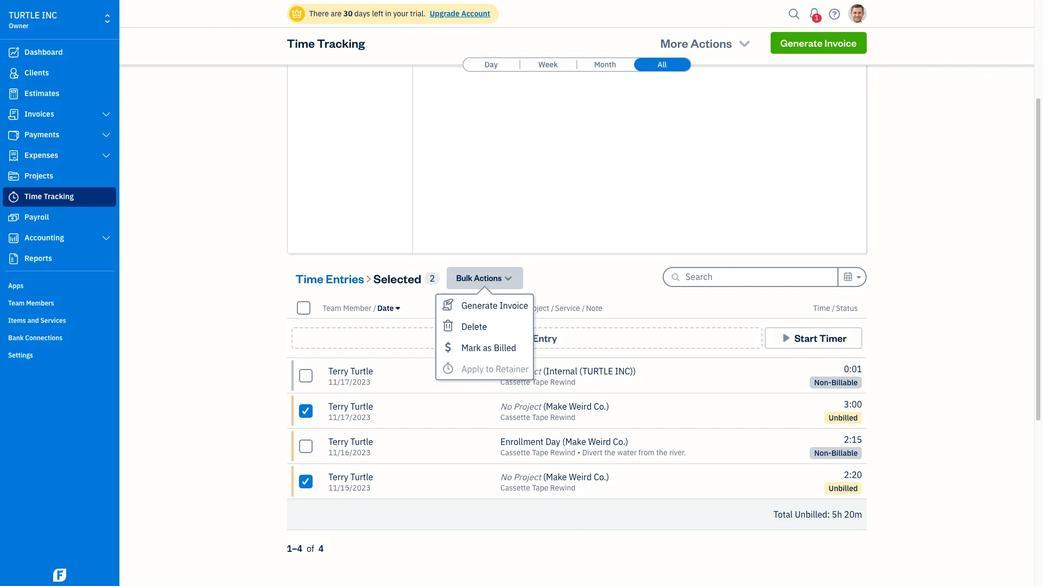 Task type: describe. For each thing, give the bounding box(es) containing it.
unbilled for 3:00
[[829, 413, 858, 423]]

estimates
[[24, 88, 59, 98]]

and
[[28, 317, 39, 325]]

3:00
[[844, 399, 862, 410]]

are
[[331, 9, 342, 18]]

river.
[[670, 448, 686, 458]]

note link
[[586, 303, 603, 313]]

) for 2:15
[[626, 436, 629, 447]]

tape for 2:15
[[532, 448, 549, 458]]

apply
[[462, 364, 484, 375]]

7h 36m
[[318, 3, 344, 13]]

no project ( make weird co. ) cassette tape rewind for 3:00
[[501, 401, 609, 422]]

connections
[[25, 334, 63, 342]]

(turtle
[[580, 366, 613, 377]]

your
[[342, 27, 360, 37]]

freshbooks image
[[51, 569, 68, 582]]

retainer
[[496, 364, 529, 375]]

terry for 2:20
[[328, 472, 348, 483]]

rewind for 0:01
[[550, 377, 576, 387]]

1 vertical spatial generate
[[462, 300, 498, 311]]

new
[[511, 332, 531, 344]]

day link
[[463, 58, 520, 71]]

turtle for 2:20
[[350, 472, 373, 483]]

time tracking inside main element
[[24, 192, 74, 201]]

clients link
[[3, 64, 116, 83]]

status
[[836, 303, 858, 313]]

apps
[[8, 282, 24, 290]]

start timer button
[[765, 327, 862, 349]]

project for 0:01
[[514, 366, 541, 377]]

terry for 2:15
[[328, 436, 348, 447]]

•
[[578, 448, 581, 458]]

rewind for 2:15
[[550, 448, 576, 458]]

generate invoice button for more actions dropdown button
[[771, 32, 867, 54]]

check image for 2:20
[[301, 476, 311, 487]]

terry turtle 11/16/2023
[[328, 436, 373, 458]]

11/17/2023 for make
[[328, 413, 371, 422]]

2
[[430, 273, 435, 284]]

terry for 0:01
[[328, 366, 348, 377]]

dashboard
[[24, 47, 63, 57]]

tape for 2:20
[[532, 483, 549, 493]]

enrollment
[[501, 436, 544, 447]]

expenses
[[24, 150, 58, 160]]

play image
[[780, 333, 793, 344]]

2:20 unbilled
[[829, 470, 862, 494]]

30
[[344, 9, 353, 18]]

weird for 2:15
[[588, 436, 611, 447]]

caretdown image inside date link
[[396, 304, 400, 312]]

client image
[[7, 68, 20, 79]]

expense image
[[7, 150, 20, 161]]

payment image
[[7, 130, 20, 141]]

36m
[[329, 3, 344, 13]]

generate invoice button for bulk actions dropdown button
[[437, 295, 533, 316]]

internal —
[[460, 32, 502, 43]]

Search text field
[[686, 268, 838, 286]]

co. for 2:20
[[594, 472, 606, 483]]

more actions button
[[651, 30, 762, 56]]

report image
[[7, 254, 20, 264]]

0 vertical spatial internal
[[460, 32, 491, 43]]

more
[[661, 35, 688, 50]]

payroll
[[24, 212, 49, 222]]

turtle inc owner
[[9, 10, 57, 30]]

estimates link
[[3, 84, 116, 104]]

chevrondown image
[[737, 35, 752, 50]]

no for 2:20
[[501, 472, 512, 483]]

delete button
[[437, 316, 533, 337]]

apply to retainer button
[[437, 358, 533, 379]]

11/15/2023
[[328, 483, 371, 493]]

bank connections link
[[3, 330, 116, 346]]

actions for bulk actions
[[474, 273, 502, 283]]

crown image
[[291, 8, 303, 19]]

time inside button
[[296, 271, 324, 286]]

time entries button
[[296, 270, 364, 287]]

turtle for 2:15
[[350, 436, 373, 447]]

:
[[828, 509, 830, 520]]

owner
[[9, 22, 29, 30]]

make for 2:15
[[565, 436, 586, 447]]

invite your team
[[318, 27, 384, 37]]

client / project / service / note
[[500, 303, 603, 313]]

new entry
[[511, 332, 557, 344]]

money image
[[7, 212, 20, 223]]

0 vertical spatial generate
[[781, 36, 823, 49]]

time inside main element
[[24, 192, 42, 201]]

team members link
[[3, 295, 116, 311]]

2 the from the left
[[657, 448, 668, 458]]

chevron large down image for invoices
[[101, 110, 111, 119]]

team for team members
[[8, 299, 25, 307]]

11/17/2023 for internal
[[328, 377, 371, 387]]

mark as billed
[[462, 343, 516, 353]]

client
[[500, 303, 520, 313]]

week
[[539, 60, 558, 69]]

estimate image
[[7, 88, 20, 99]]

reports link
[[3, 249, 116, 269]]

from
[[639, 448, 655, 458]]

day inside enrollment day ( make weird co. ) cassette tape rewind • divert the water from the river.
[[546, 436, 560, 447]]

bank connections
[[8, 334, 63, 342]]

items and services
[[8, 317, 66, 325]]

your
[[393, 9, 408, 18]]

expenses link
[[3, 146, 116, 166]]

invoices
[[24, 109, 54, 119]]

0:01 non-billable
[[815, 364, 862, 388]]

check image for 3:00
[[301, 405, 311, 416]]

tape for 0:01
[[532, 377, 549, 387]]

note
[[586, 303, 603, 313]]

members
[[26, 299, 54, 307]]

2 / from the left
[[521, 303, 524, 313]]

as
[[483, 343, 492, 353]]

1 / from the left
[[373, 303, 376, 313]]

time down crown icon
[[287, 35, 315, 50]]

0 horizontal spatial invoice
[[500, 300, 528, 311]]

team inside button
[[362, 27, 384, 37]]

accounting
[[24, 233, 64, 243]]

go to help image
[[826, 6, 843, 22]]

invoices link
[[3, 105, 116, 124]]

terry turtle 11/17/2023 for internal (turtle inc)
[[328, 366, 373, 387]]

to
[[486, 364, 494, 375]]

billable for 0:01
[[832, 378, 858, 388]]

date
[[377, 303, 394, 313]]

2:15
[[844, 434, 862, 445]]

divert
[[582, 448, 603, 458]]

turtle
[[9, 10, 40, 21]]

weird for 3:00
[[569, 401, 592, 412]]

co. for 2:15
[[613, 436, 626, 447]]

project for 2:20
[[514, 472, 541, 483]]

invite your team button
[[287, 18, 413, 48]]

mark as billed button
[[437, 337, 533, 358]]

1 vertical spatial generate invoice
[[462, 300, 528, 311]]

settings
[[8, 351, 33, 359]]

cassette for 2:15
[[501, 448, 530, 458]]

status link
[[836, 303, 858, 313]]

payments
[[24, 130, 59, 140]]

month link
[[577, 58, 634, 71]]

no for 0:01
[[501, 366, 512, 377]]

all
[[658, 60, 667, 69]]



Task type: vqa. For each thing, say whether or not it's contained in the screenshot.
2, within Team Utilization Nelson LLC For Nov 26, 2023 - Dec 2, 2023
no



Task type: locate. For each thing, give the bounding box(es) containing it.
time right timer icon
[[24, 192, 42, 201]]

chevron large down image for accounting
[[101, 234, 111, 243]]

there
[[309, 9, 329, 18]]

1 cassette from the top
[[501, 377, 530, 387]]

terry turtle 11/15/2023
[[328, 472, 373, 493]]

search image
[[786, 6, 803, 22]]

enrollment day ( make weird co. ) cassette tape rewind • divert the water from the river.
[[501, 436, 686, 458]]

generate invoice
[[781, 36, 857, 49], [462, 300, 528, 311]]

unbilled down 2:20
[[829, 484, 858, 494]]

1 vertical spatial co.
[[613, 436, 626, 447]]

project up enrollment
[[514, 401, 541, 412]]

no project ( make weird co. ) cassette tape rewind
[[501, 401, 609, 422], [501, 472, 609, 493]]

cassette inside enrollment day ( make weird co. ) cassette tape rewind • divert the water from the river.
[[501, 448, 530, 458]]

1 horizontal spatial generate invoice button
[[771, 32, 867, 54]]

0 vertical spatial check image
[[301, 405, 311, 416]]

0 horizontal spatial generate invoice button
[[437, 295, 533, 316]]

of
[[307, 543, 314, 554]]

time link
[[813, 303, 832, 313]]

5h
[[832, 509, 842, 520]]

1 vertical spatial no project ( make weird co. ) cassette tape rewind
[[501, 472, 609, 493]]

1 vertical spatial invoice
[[500, 300, 528, 311]]

no right to
[[501, 366, 512, 377]]

1 rewind from the top
[[550, 377, 576, 387]]

4 turtle from the top
[[350, 472, 373, 483]]

2 rewind from the top
[[550, 413, 576, 422]]

1 horizontal spatial the
[[657, 448, 668, 458]]

0 vertical spatial no
[[501, 366, 512, 377]]

project image
[[7, 171, 20, 182]]

3 chevron large down image from the top
[[101, 234, 111, 243]]

mark
[[462, 343, 481, 353]]

make down enrollment day ( make weird co. ) cassette tape rewind • divert the water from the river.
[[546, 472, 567, 483]]

( inside enrollment day ( make weird co. ) cassette tape rewind • divert the water from the river.
[[563, 436, 565, 447]]

1 chevron large down image from the top
[[101, 110, 111, 119]]

terry for 3:00
[[328, 401, 348, 412]]

2 unbilled from the top
[[829, 484, 858, 494]]

weird up divert
[[588, 436, 611, 447]]

rewind for 3:00
[[550, 413, 576, 422]]

start timer
[[795, 332, 847, 344]]

weird down the "no project ( internal (turtle inc) ) cassette tape rewind"
[[569, 401, 592, 412]]

cassette inside the "no project ( internal (turtle inc) ) cassette tape rewind"
[[501, 377, 530, 387]]

0 vertical spatial time tracking
[[287, 35, 365, 50]]

5 / from the left
[[832, 303, 835, 313]]

week link
[[520, 58, 577, 71]]

) down enrollment day ( make weird co. ) cassette tape rewind • divert the water from the river.
[[606, 472, 609, 483]]

4 terry from the top
[[328, 472, 348, 483]]

non- inside 0:01 non-billable
[[815, 378, 832, 388]]

invoice image
[[7, 109, 20, 120]]

2 no from the top
[[501, 401, 512, 412]]

rewind down the "no project ( internal (turtle inc) ) cassette tape rewind"
[[550, 413, 576, 422]]

internal inside the "no project ( internal (turtle inc) ) cassette tape rewind"
[[546, 366, 578, 377]]

weird down • on the bottom right
[[569, 472, 592, 483]]

co. down divert
[[594, 472, 606, 483]]

cassette for 0:01
[[501, 377, 530, 387]]

4 rewind from the top
[[550, 483, 576, 493]]

/ left note "link"
[[582, 303, 585, 313]]

trial.
[[410, 9, 426, 18]]

chevron large down image
[[101, 151, 111, 160]]

chart image
[[7, 233, 20, 244]]

team down apps
[[8, 299, 25, 307]]

rewind down enrollment day ( make weird co. ) cassette tape rewind • divert the water from the river.
[[550, 483, 576, 493]]

no for 3:00
[[501, 401, 512, 412]]

1 horizontal spatial generate
[[781, 36, 823, 49]]

1–4
[[287, 543, 302, 554]]

1 vertical spatial terry turtle 11/17/2023
[[328, 401, 373, 422]]

settings link
[[3, 347, 116, 363]]

rewind for 2:20
[[550, 483, 576, 493]]

turtle inside "terry turtle 11/16/2023"
[[350, 436, 373, 447]]

/ right client
[[521, 303, 524, 313]]

member
[[343, 303, 372, 313]]

1 no project ( make weird co. ) cassette tape rewind from the top
[[501, 401, 609, 422]]

the left the water
[[604, 448, 616, 458]]

no project ( make weird co. ) cassette tape rewind for 2:20
[[501, 472, 609, 493]]

1 turtle from the top
[[350, 366, 373, 377]]

1 horizontal spatial day
[[546, 436, 560, 447]]

1 vertical spatial actions
[[474, 273, 502, 283]]

tape inside enrollment day ( make weird co. ) cassette tape rewind • divert the water from the river.
[[532, 448, 549, 458]]

chevrondown image
[[503, 273, 513, 284]]

1 horizontal spatial actions
[[691, 35, 732, 50]]

( right retainer
[[543, 366, 546, 377]]

make inside enrollment day ( make weird co. ) cassette tape rewind • divert the water from the river.
[[565, 436, 586, 447]]

more actions
[[661, 35, 732, 50]]

/ left date
[[373, 303, 376, 313]]

1 terry from the top
[[328, 366, 348, 377]]

time entries
[[296, 271, 364, 286]]

tape for 3:00
[[532, 413, 549, 422]]

0 horizontal spatial team
[[8, 299, 25, 307]]

rewind inside the "no project ( internal (turtle inc) ) cassette tape rewind"
[[550, 377, 576, 387]]

3 rewind from the top
[[550, 448, 576, 458]]

chevron large down image
[[101, 110, 111, 119], [101, 131, 111, 140], [101, 234, 111, 243]]

weird inside enrollment day ( make weird co. ) cassette tape rewind • divert the water from the river.
[[588, 436, 611, 447]]

invoice down go to help image
[[825, 36, 857, 49]]

3 / from the left
[[551, 303, 554, 313]]

payroll link
[[3, 208, 116, 227]]

0 vertical spatial weird
[[569, 401, 592, 412]]

2 billable from the top
[[832, 448, 858, 458]]

entries
[[326, 271, 364, 286]]

0 vertical spatial non-
[[815, 378, 832, 388]]

0 horizontal spatial tracking
[[44, 192, 74, 201]]

cassette for 3:00
[[501, 413, 530, 422]]

internal left "(turtle"
[[546, 366, 578, 377]]

invoice
[[825, 36, 857, 49], [500, 300, 528, 311]]

1 vertical spatial weird
[[588, 436, 611, 447]]

1 vertical spatial chevron large down image
[[101, 131, 111, 140]]

unbilled
[[795, 509, 828, 520]]

project link
[[525, 303, 551, 313]]

time left status link
[[813, 303, 830, 313]]

1 unbilled from the top
[[829, 413, 858, 423]]

2 non- from the top
[[815, 448, 832, 458]]

caretdown image right the calendar image
[[855, 271, 861, 284]]

2 tape from the top
[[532, 413, 549, 422]]

project down enrollment
[[514, 472, 541, 483]]

water
[[617, 448, 637, 458]]

tape inside the "no project ( internal (turtle inc) ) cassette tape rewind"
[[532, 377, 549, 387]]

day down —
[[485, 60, 498, 69]]

total unbilled : 5h 20m
[[774, 509, 862, 520]]

0 horizontal spatial time tracking
[[24, 192, 74, 201]]

3 no from the top
[[501, 472, 512, 483]]

2 vertical spatial no
[[501, 472, 512, 483]]

) inside the "no project ( internal (turtle inc) ) cassette tape rewind"
[[633, 366, 636, 377]]

non- for 0:01
[[815, 378, 832, 388]]

non-
[[815, 378, 832, 388], [815, 448, 832, 458]]

project
[[525, 303, 549, 313], [514, 366, 541, 377], [514, 401, 541, 412], [514, 472, 541, 483]]

make up • on the bottom right
[[565, 436, 586, 447]]

team down left
[[362, 27, 384, 37]]

unbilled
[[829, 413, 858, 423], [829, 484, 858, 494]]

0 horizontal spatial caretdown image
[[396, 304, 400, 312]]

) inside enrollment day ( make weird co. ) cassette tape rewind • divert the water from the river.
[[626, 436, 629, 447]]

1 horizontal spatial generate invoice
[[781, 36, 857, 49]]

co. up the water
[[613, 436, 626, 447]]

) for 2:20
[[606, 472, 609, 483]]

( down the "no project ( internal (turtle inc) ) cassette tape rewind"
[[543, 401, 546, 412]]

co. down "(turtle"
[[594, 401, 606, 412]]

1 button
[[806, 3, 823, 24]]

1 vertical spatial billable
[[832, 448, 858, 458]]

2 terry turtle 11/17/2023 from the top
[[328, 401, 373, 422]]

make for 2:20
[[546, 472, 567, 483]]

project down billed
[[514, 366, 541, 377]]

internal left —
[[460, 32, 491, 43]]

1 horizontal spatial invoice
[[825, 36, 857, 49]]

0 vertical spatial tracking
[[317, 35, 365, 50]]

1 horizontal spatial tracking
[[317, 35, 365, 50]]

tracking
[[317, 35, 365, 50], [44, 192, 74, 201]]

3 tape from the top
[[532, 448, 549, 458]]

2 vertical spatial chevron large down image
[[101, 234, 111, 243]]

1 horizontal spatial time tracking
[[287, 35, 365, 50]]

chevron large down image for payments
[[101, 131, 111, 140]]

co. inside enrollment day ( make weird co. ) cassette tape rewind • divert the water from the river.
[[613, 436, 626, 447]]

2 vertical spatial weird
[[569, 472, 592, 483]]

generate invoice button up the delete
[[437, 295, 533, 316]]

0 horizontal spatial generate
[[462, 300, 498, 311]]

1 vertical spatial internal
[[546, 366, 578, 377]]

delete
[[462, 321, 487, 332]]

0 vertical spatial terry turtle 11/17/2023
[[328, 366, 373, 387]]

1 vertical spatial non-
[[815, 448, 832, 458]]

3 terry from the top
[[328, 436, 348, 447]]

unbilled for 2:20
[[829, 484, 858, 494]]

team inside main element
[[8, 299, 25, 307]]

( down enrollment
[[543, 472, 546, 483]]

) up the water
[[626, 436, 629, 447]]

projects link
[[3, 167, 116, 186]]

1 vertical spatial generate invoice button
[[437, 295, 533, 316]]

tracking inside main element
[[44, 192, 74, 201]]

generate down 1 on the right top of the page
[[781, 36, 823, 49]]

) for 0:01
[[633, 366, 636, 377]]

entry
[[533, 332, 557, 344]]

project for 3:00
[[514, 401, 541, 412]]

dashboard image
[[7, 47, 20, 58]]

start
[[795, 332, 818, 344]]

0 horizontal spatial generate invoice
[[462, 300, 528, 311]]

timer
[[820, 332, 847, 344]]

0 vertical spatial invoice
[[825, 36, 857, 49]]

day
[[485, 60, 498, 69], [546, 436, 560, 447]]

billable down 2:15 in the bottom right of the page
[[832, 448, 858, 458]]

1 vertical spatial no
[[501, 401, 512, 412]]

) down "(turtle"
[[606, 401, 609, 412]]

1 11/17/2023 from the top
[[328, 377, 371, 387]]

0 horizontal spatial actions
[[474, 273, 502, 283]]

caretdown image
[[855, 271, 861, 284], [396, 304, 400, 312]]

2 11/17/2023 from the top
[[328, 413, 371, 422]]

turtle inside the terry turtle 11/15/2023
[[350, 472, 373, 483]]

tracking down projects link
[[44, 192, 74, 201]]

actions left chevrondown icon
[[474, 273, 502, 283]]

generate invoice up delete button at the bottom of the page
[[462, 300, 528, 311]]

11/16/2023
[[328, 448, 371, 458]]

0 vertical spatial chevron large down image
[[101, 110, 111, 119]]

non- inside 2:15 non-billable
[[815, 448, 832, 458]]

day right enrollment
[[546, 436, 560, 447]]

7h 36m button
[[287, 0, 413, 18]]

0 vertical spatial make
[[546, 401, 567, 412]]

1 vertical spatial tracking
[[44, 192, 74, 201]]

non- up 3:00 unbilled
[[815, 378, 832, 388]]

unbilled down 3:00
[[829, 413, 858, 423]]

calendar image
[[843, 270, 853, 283]]

team for team member /
[[323, 303, 341, 313]]

3:00 unbilled
[[829, 399, 862, 423]]

time tracking down there
[[287, 35, 365, 50]]

no down enrollment
[[501, 472, 512, 483]]

20m
[[844, 509, 862, 520]]

0 vertical spatial unbilled
[[829, 413, 858, 423]]

( for 2:20
[[543, 472, 546, 483]]

cassette for 2:20
[[501, 483, 530, 493]]

terry turtle 11/17/2023
[[328, 366, 373, 387], [328, 401, 373, 422]]

make for 3:00
[[546, 401, 567, 412]]

no project ( make weird co. ) cassette tape rewind down the "no project ( internal (turtle inc) ) cassette tape rewind"
[[501, 401, 609, 422]]

terry
[[328, 366, 348, 377], [328, 401, 348, 412], [328, 436, 348, 447], [328, 472, 348, 483]]

generate up delete button at the bottom of the page
[[462, 300, 498, 311]]

0 vertical spatial co.
[[594, 401, 606, 412]]

bulk
[[456, 273, 473, 283]]

chevron large down image inside the accounting link
[[101, 234, 111, 243]]

terry inside "terry turtle 11/16/2023"
[[328, 436, 348, 447]]

1 tape from the top
[[532, 377, 549, 387]]

0 vertical spatial caretdown image
[[855, 271, 861, 284]]

actions
[[691, 35, 732, 50], [474, 273, 502, 283]]

project right client
[[525, 303, 549, 313]]

1 no from the top
[[501, 366, 512, 377]]

0 horizontal spatial day
[[485, 60, 498, 69]]

1 vertical spatial make
[[565, 436, 586, 447]]

items
[[8, 317, 26, 325]]

service
[[555, 303, 580, 313]]

billable inside 0:01 non-billable
[[832, 378, 858, 388]]

( for 3:00
[[543, 401, 546, 412]]

4 tape from the top
[[532, 483, 549, 493]]

no down retainer
[[501, 401, 512, 412]]

weird for 2:20
[[569, 472, 592, 483]]

terry turtle 11/17/2023 for make weird co.
[[328, 401, 373, 422]]

7h
[[318, 3, 327, 13]]

( for 2:15
[[563, 436, 565, 447]]

inc
[[42, 10, 57, 21]]

upgrade
[[430, 9, 460, 18]]

4 / from the left
[[582, 303, 585, 313]]

co. for 3:00
[[594, 401, 606, 412]]

0 vertical spatial actions
[[691, 35, 732, 50]]

projects
[[24, 171, 53, 181]]

2 terry from the top
[[328, 401, 348, 412]]

turtle for 0:01
[[350, 366, 373, 377]]

1 check image from the top
[[301, 405, 311, 416]]

make down the "no project ( internal (turtle inc) ) cassette tape rewind"
[[546, 401, 567, 412]]

1 horizontal spatial caretdown image
[[855, 271, 861, 284]]

3 cassette from the top
[[501, 448, 530, 458]]

/
[[373, 303, 376, 313], [521, 303, 524, 313], [551, 303, 554, 313], [582, 303, 585, 313], [832, 303, 835, 313]]

no project ( make weird co. ) cassette tape rewind down • on the bottom right
[[501, 472, 609, 493]]

unbilled inside 3:00 unbilled
[[829, 413, 858, 423]]

terry inside the terry turtle 11/15/2023
[[328, 472, 348, 483]]

unbilled inside 2:20 unbilled
[[829, 484, 858, 494]]

2 turtle from the top
[[350, 401, 373, 412]]

time left the entries
[[296, 271, 324, 286]]

0 vertical spatial billable
[[832, 378, 858, 388]]

payments link
[[3, 125, 116, 145]]

the
[[604, 448, 616, 458], [657, 448, 668, 458]]

0 horizontal spatial internal
[[460, 32, 491, 43]]

0 vertical spatial generate invoice button
[[771, 32, 867, 54]]

( for 0:01
[[543, 366, 546, 377]]

timer image
[[7, 192, 20, 203]]

clients
[[24, 68, 49, 78]]

non- for 2:15
[[815, 448, 832, 458]]

upgrade account link
[[428, 9, 490, 18]]

1 vertical spatial day
[[546, 436, 560, 447]]

caretdown image right date
[[396, 304, 400, 312]]

rewind down entry
[[550, 377, 576, 387]]

generate invoice button down 1 on the right top of the page
[[771, 32, 867, 54]]

0:01
[[844, 364, 862, 375]]

total
[[774, 509, 793, 520]]

main element
[[0, 0, 147, 586]]

2 vertical spatial co.
[[594, 472, 606, 483]]

0 vertical spatial generate invoice
[[781, 36, 857, 49]]

1 vertical spatial check image
[[301, 476, 311, 487]]

invoice down chevrondown icon
[[500, 300, 528, 311]]

1 horizontal spatial internal
[[546, 366, 578, 377]]

items and services link
[[3, 312, 116, 328]]

inc)
[[615, 366, 633, 377]]

check image
[[301, 405, 311, 416], [301, 476, 311, 487]]

( inside the "no project ( internal (turtle inc) ) cassette tape rewind"
[[543, 366, 546, 377]]

billable for 2:15
[[832, 448, 858, 458]]

non- up 2:20 unbilled
[[815, 448, 832, 458]]

2 cassette from the top
[[501, 413, 530, 422]]

tracking down are
[[317, 35, 365, 50]]

team left member
[[323, 303, 341, 313]]

2 horizontal spatial team
[[362, 27, 384, 37]]

0 vertical spatial no project ( make weird co. ) cassette tape rewind
[[501, 401, 609, 422]]

2 no project ( make weird co. ) cassette tape rewind from the top
[[501, 472, 609, 493]]

time tracking
[[287, 35, 365, 50], [24, 192, 74, 201]]

1 vertical spatial caretdown image
[[396, 304, 400, 312]]

actions left chevrondown image
[[691, 35, 732, 50]]

1 vertical spatial unbilled
[[829, 484, 858, 494]]

1–4 of 4
[[287, 543, 324, 554]]

1 vertical spatial time tracking
[[24, 192, 74, 201]]

billed
[[494, 343, 516, 353]]

1 vertical spatial 11/17/2023
[[328, 413, 371, 422]]

month
[[594, 60, 616, 69]]

time tracking down projects link
[[24, 192, 74, 201]]

1 horizontal spatial team
[[323, 303, 341, 313]]

the right from
[[657, 448, 668, 458]]

( right enrollment
[[563, 436, 565, 447]]

turtle for 3:00
[[350, 401, 373, 412]]

selected
[[374, 271, 422, 286]]

billable down the "0:01"
[[832, 378, 858, 388]]

1 terry turtle 11/17/2023 from the top
[[328, 366, 373, 387]]

rewind inside enrollment day ( make weird co. ) cassette tape rewind • divert the water from the river.
[[550, 448, 576, 458]]

/ left status link
[[832, 303, 835, 313]]

0 vertical spatial 11/17/2023
[[328, 377, 371, 387]]

plus image
[[496, 333, 509, 344]]

rewind left • on the bottom right
[[550, 448, 576, 458]]

2 chevron large down image from the top
[[101, 131, 111, 140]]

4 cassette from the top
[[501, 483, 530, 493]]

days
[[354, 9, 370, 18]]

billable inside 2:15 non-billable
[[832, 448, 858, 458]]

bank
[[8, 334, 24, 342]]

generate invoice down 1 on the right top of the page
[[781, 36, 857, 49]]

) right "(turtle"
[[633, 366, 636, 377]]

2 vertical spatial make
[[546, 472, 567, 483]]

project inside the "no project ( internal (turtle inc) ) cassette tape rewind"
[[514, 366, 541, 377]]

new entry button
[[291, 327, 763, 349]]

0 vertical spatial day
[[485, 60, 498, 69]]

2 check image from the top
[[301, 476, 311, 487]]

/ left service
[[551, 303, 554, 313]]

actions for more actions
[[691, 35, 732, 50]]

) for 3:00
[[606, 401, 609, 412]]

time tracking link
[[3, 187, 116, 207]]

1 billable from the top
[[832, 378, 858, 388]]

3 turtle from the top
[[350, 436, 373, 447]]

)
[[633, 366, 636, 377], [606, 401, 609, 412], [626, 436, 629, 447], [606, 472, 609, 483]]

services
[[40, 317, 66, 325]]

1 non- from the top
[[815, 378, 832, 388]]

0 horizontal spatial the
[[604, 448, 616, 458]]

no inside the "no project ( internal (turtle inc) ) cassette tape rewind"
[[501, 366, 512, 377]]

1 the from the left
[[604, 448, 616, 458]]

co.
[[594, 401, 606, 412], [613, 436, 626, 447], [594, 472, 606, 483]]



